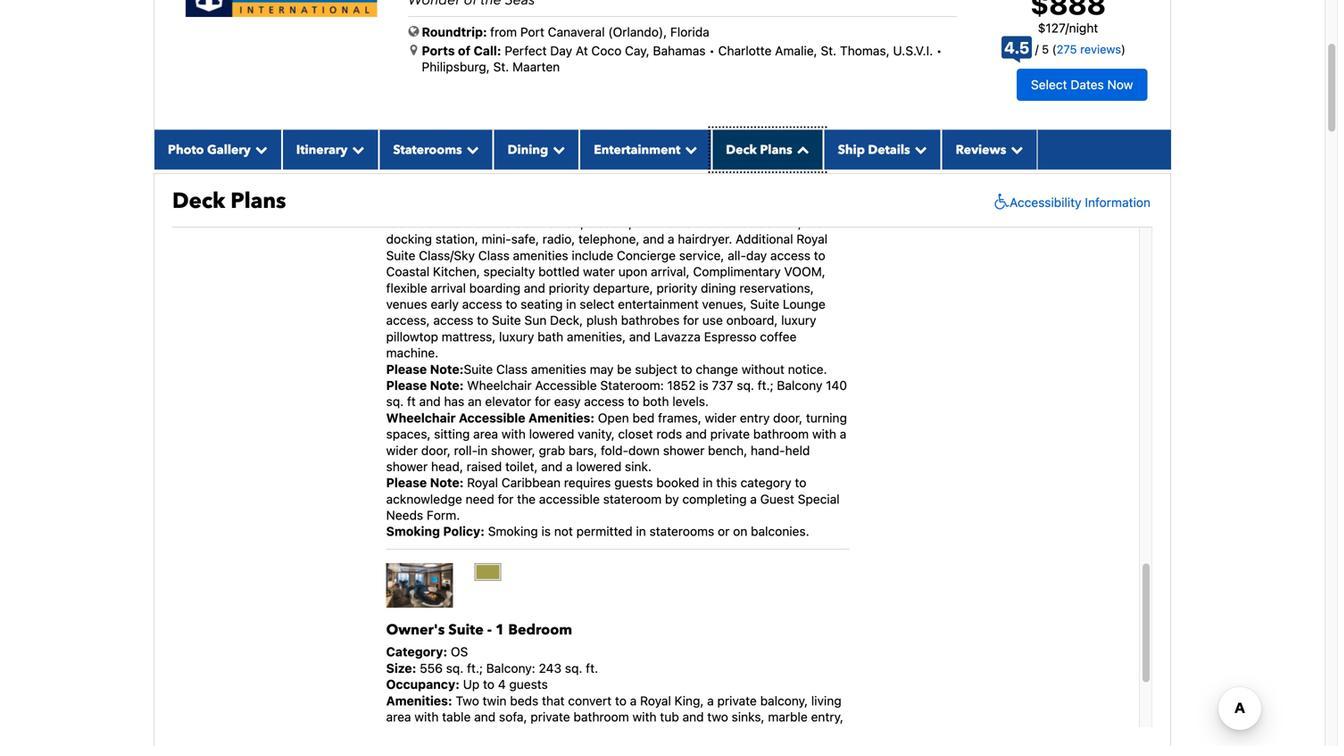 Task type: vqa. For each thing, say whether or not it's contained in the screenshot.
Plush
yes



Task type: describe. For each thing, give the bounding box(es) containing it.
telephone, inside two twin beds that convert to a royal king, a private balcony, living area with table and sofa, private bathroom with tub and two sinks, marble entry, large closets, an interactive flat-screen tv, mini-safe, radio, telephone, and a hairdryer. additional royal suite class/sky class amenities include concie
[[733, 726, 794, 741]]

the
[[517, 492, 536, 506]]

map marker image
[[410, 44, 417, 56]]

a down the turning
[[840, 427, 847, 442]]

suite up os
[[448, 620, 484, 640]]

class inside two twin beds that convert to a royal king, a private balcony, living area with table and sofa, private bathroom with tub and two sinks, marble entry, large closets, an interactive flat-screen tv, mini-safe, radio, telephone, and a hairdryer. additional royal suite class/sky class amenities include concie
[[631, 742, 663, 746]]

1 • from the left
[[709, 43, 715, 58]]

with up second
[[615, 167, 639, 182]]

down
[[628, 443, 660, 458]]

royal up tub at the bottom of page
[[640, 693, 671, 708]]

suite down reservations,
[[750, 297, 779, 312]]

0 horizontal spatial deck
[[172, 186, 225, 216]]

include inside l1 545 sq. ft.; balcony: 114 sq. ft. up to 4 guests two-decks-high stateroom with panoramic views, master bedroom with royal king size bed and bath on second level, bath with shower on main level, private balcony with chairs, dining area with dry bar, table/desk, living room sofa converts to double bed, closets, an interactive flat-screen tv, ipod docking station, mini-safe, radio, telephone, and a hairdryer. additional royal suite class/sky class amenities include concierge service, all-day access to coastal kitchen, specialty bottled water upon arrival, complimentary voom, flexible arrival boarding and priority departure, priority dining reservations, venues early access to seating in select entertainment venues, suite lounge access, access to suite sun deck, plush bathrobes for use onboard, luxury pillowtop mattress, luxury bath amenities, and lavazza espresso coffee machine. please note: suite class amenities may be subject to change without notice. please note:
[[572, 248, 613, 263]]

an inside l1 545 sq. ft.; balcony: 114 sq. ft. up to 4 guests two-decks-high stateroom with panoramic views, master bedroom with royal king size bed and bath on second level, bath with shower on main level, private balcony with chairs, dining area with dry bar, table/desk, living room sofa converts to double bed, closets, an interactive flat-screen tv, ipod docking station, mini-safe, radio, telephone, and a hairdryer. additional royal suite class/sky class amenities include concierge service, all-day access to coastal kitchen, specialty bottled water upon arrival, complimentary voom, flexible arrival boarding and priority departure, priority dining reservations, venues early access to seating in select entertainment venues, suite lounge access, access to suite sun deck, plush bathrobes for use onboard, luxury pillowtop mattress, luxury bath amenities, and lavazza espresso coffee machine. please note: suite class amenities may be subject to change without notice. please note:
[[636, 216, 650, 230]]

voom,
[[784, 264, 826, 279]]

turning
[[806, 411, 847, 425]]

requires
[[564, 476, 611, 490]]

u.s.v.i.
[[893, 43, 933, 58]]

to up decks-
[[483, 151, 495, 165]]

grab
[[539, 443, 565, 458]]

bottled
[[538, 264, 580, 279]]

for inside l1 545 sq. ft.; balcony: 114 sq. ft. up to 4 guests two-decks-high stateroom with panoramic views, master bedroom with royal king size bed and bath on second level, bath with shower on main level, private balcony with chairs, dining area with dry bar, table/desk, living room sofa converts to double bed, closets, an interactive flat-screen tv, ipod docking station, mini-safe, radio, telephone, and a hairdryer. additional royal suite class/sky class amenities include concierge service, all-day access to coastal kitchen, specialty bottled water upon arrival, complimentary voom, flexible arrival boarding and priority departure, priority dining reservations, venues early access to seating in select entertainment venues, suite lounge access, access to suite sun deck, plush bathrobes for use onboard, luxury pillowtop mattress, luxury bath amenities, and lavazza espresso coffee machine. please note: suite class amenities may be subject to change without notice. please note:
[[683, 313, 699, 328]]

a down "entry,"
[[822, 726, 829, 741]]

sq. right 737
[[737, 378, 754, 393]]

0 horizontal spatial dining
[[580, 199, 615, 214]]

chevron down image for ship details
[[910, 143, 927, 156]]

entertainment
[[594, 141, 681, 158]]

shower,
[[491, 443, 535, 458]]

select
[[580, 297, 615, 312]]

deck plans button
[[712, 130, 824, 169]]

special
[[798, 492, 840, 506]]

0 vertical spatial wider
[[705, 411, 737, 425]]

form.
[[427, 508, 460, 523]]

ports
[[422, 43, 455, 58]]

of
[[458, 43, 471, 58]]

king
[[448, 183, 474, 198]]

chairs,
[[538, 199, 577, 214]]

acknowledge
[[386, 492, 462, 506]]

itinerary
[[296, 141, 348, 158]]

bed inside open bed frames, wider entry door, turning spaces, sitting area with lowered vanity, closet rods and private bathroom with a wider door, roll-in shower, grab bars, fold-down shower bench, hand-held shower head, raised toilet, and a lowered sink. please note:
[[633, 411, 655, 425]]

vanity,
[[578, 427, 615, 442]]

thomas,
[[840, 43, 890, 58]]

1 vertical spatial shower
[[663, 443, 705, 458]]

private up sinks,
[[717, 693, 757, 708]]

0 vertical spatial lowered
[[529, 427, 574, 442]]

and down "king,"
[[683, 710, 704, 724]]

details
[[868, 141, 910, 158]]

coffee
[[760, 329, 797, 344]]

large
[[386, 726, 415, 741]]

sun
[[524, 313, 547, 328]]

os
[[451, 645, 468, 659]]

1 note: from the top
[[430, 362, 464, 377]]

chevron down image for photo gallery
[[251, 143, 268, 156]]

chevron down image for reviews
[[1006, 143, 1023, 156]]

access inside the wheelchair accessible stateroom: 1852 is 737 sq. ft.; balcony 140 sq. ft and has an elevator for easy access to both levels. wheelchair accessible amenities:
[[584, 394, 624, 409]]

with down the turning
[[812, 427, 836, 442]]

to up voom,
[[814, 248, 826, 263]]

up inside l1 545 sq. ft.; balcony: 114 sq. ft. up to 4 guests two-decks-high stateroom with panoramic views, master bedroom with royal king size bed and bath on second level, bath with shower on main level, private balcony with chairs, dining area with dry bar, table/desk, living room sofa converts to double bed, closets, an interactive flat-screen tv, ipod docking station, mini-safe, radio, telephone, and a hairdryer. additional royal suite class/sky class amenities include concierge service, all-day access to coastal kitchen, specialty bottled water upon arrival, complimentary voom, flexible arrival boarding and priority departure, priority dining reservations, venues early access to seating in select entertainment venues, suite lounge access, access to suite sun deck, plush bathrobes for use onboard, luxury pillowtop mattress, luxury bath amenities, and lavazza espresso coffee machine. please note: suite class amenities may be subject to change without notice. please note:
[[463, 151, 480, 165]]

royal caribbean requires guests booked in this category to acknowledge need for the accessible stateroom by completing a guest special needs form. smoking policy: smoking is not permitted in staterooms or on balconies.
[[386, 476, 840, 539]]

royal down sofa, at the left
[[505, 742, 536, 746]]

140
[[826, 378, 847, 393]]

sq. down os
[[446, 661, 464, 676]]

sq. right 243
[[565, 661, 582, 676]]

balconies.
[[751, 524, 809, 539]]

to down balcony
[[501, 216, 512, 230]]

shower for bench,
[[386, 459, 428, 474]]

1 horizontal spatial wheelchair
[[467, 378, 532, 393]]

1 vertical spatial st.
[[493, 60, 509, 74]]

access down boarding
[[462, 297, 502, 312]]

2 smoking from the left
[[488, 524, 538, 539]]

station,
[[435, 232, 478, 247]]

coco
[[591, 43, 622, 58]]

is inside the wheelchair accessible stateroom: 1852 is 737 sq. ft.; balcony 140 sq. ft and has an elevator for easy access to both levels. wheelchair accessible amenities:
[[699, 378, 709, 393]]

bath up chairs,
[[554, 183, 580, 198]]

an inside the wheelchair accessible stateroom: 1852 is 737 sq. ft.; balcony 140 sq. ft and has an elevator for easy access to both levels. wheelchair accessible amenities:
[[468, 394, 482, 409]]

not
[[554, 524, 573, 539]]

accessibility
[[1010, 195, 1082, 210]]

2 • from the left
[[936, 43, 942, 58]]

and up seating
[[524, 281, 545, 295]]

use
[[702, 313, 723, 328]]

ft
[[407, 394, 416, 409]]

wheelchair image
[[990, 193, 1010, 211]]

canaveral
[[548, 25, 605, 39]]

amenities inside two twin beds that convert to a royal king, a private balcony, living area with table and sofa, private bathroom with tub and two sinks, marble entry, large closets, an interactive flat-screen tv, mini-safe, radio, telephone, and a hairdryer. additional royal suite class/sky class amenities include concie
[[666, 742, 722, 746]]

access up voom,
[[770, 248, 811, 263]]

accessibility information
[[1010, 195, 1151, 210]]

1 vertical spatial class
[[496, 362, 528, 377]]

balcony: inside category: os size: 556 sq. ft.; balcony: 243 sq. ft. occupancy: up to 4 guests amenities:
[[486, 661, 535, 676]]

2 priority from the left
[[657, 281, 698, 295]]

2 horizontal spatial on
[[781, 183, 796, 198]]

flat- inside two twin beds that convert to a royal king, a private balcony, living area with table and sofa, private bathroom with tub and two sinks, marble entry, large closets, an interactive flat-screen tv, mini-safe, radio, telephone, and a hairdryer. additional royal suite class/sky class amenities include concie
[[548, 726, 572, 741]]

0 vertical spatial level,
[[646, 183, 676, 198]]

a right convert
[[630, 693, 637, 708]]

and down "high"
[[529, 183, 550, 198]]

change
[[696, 362, 738, 377]]

size:
[[386, 661, 416, 676]]

category:
[[386, 645, 447, 659]]

is inside royal caribbean requires guests booked in this category to acknowledge need for the accessible stateroom by completing a guest special needs form. smoking policy: smoking is not permitted in staterooms or on balconies.
[[541, 524, 551, 539]]

dates
[[1071, 77, 1104, 92]]

twin
[[483, 693, 507, 708]]

stateroom inside royal caribbean requires guests booked in this category to acknowledge need for the accessible stateroom by completing a guest special needs form. smoking policy: smoking is not permitted in staterooms or on balconies.
[[603, 492, 662, 506]]

bahamas
[[653, 43, 706, 58]]

4.5
[[1004, 38, 1030, 57]]

0 vertical spatial amenities
[[513, 248, 568, 263]]

roundtrip:
[[422, 25, 487, 39]]

to inside the wheelchair accessible stateroom: 1852 is 737 sq. ft.; balcony 140 sq. ft and has an elevator for easy access to both levels. wheelchair accessible amenities:
[[628, 394, 639, 409]]

guests inside royal caribbean requires guests booked in this category to acknowledge need for the accessible stateroom by completing a guest special needs form. smoking policy: smoking is not permitted in staterooms or on balconies.
[[614, 476, 653, 490]]

$127
[[1038, 20, 1065, 35]]

0 horizontal spatial door,
[[421, 443, 451, 458]]

master
[[746, 167, 786, 182]]

head,
[[431, 459, 463, 474]]

and down bathrobes
[[629, 329, 651, 344]]

l1 545 sq. ft.; balcony: 114 sq. ft. up to 4 guests two-decks-high stateroom with panoramic views, master bedroom with royal king size bed and bath on second level, bath with shower on main level, private balcony with chairs, dining area with dry bar, table/desk, living room sofa converts to double bed, closets, an interactive flat-screen tv, ipod docking station, mini-safe, radio, telephone, and a hairdryer. additional royal suite class/sky class amenities include concierge service, all-day access to coastal kitchen, specialty bottled water upon arrival, complimentary voom, flexible arrival boarding and priority departure, priority dining reservations, venues early access to seating in select entertainment venues, suite lounge access, access to suite sun deck, plush bathrobes for use onboard, luxury pillowtop mattress, luxury bath amenities, and lavazza espresso coffee machine. please note: suite class amenities may be subject to change without notice. please note:
[[386, 118, 841, 393]]

ship details
[[838, 141, 910, 158]]

up inside category: os size: 556 sq. ft.; balcony: 243 sq. ft. occupancy: up to 4 guests amenities:
[[463, 677, 480, 692]]

with left tub at the bottom of page
[[633, 710, 657, 724]]

booked
[[656, 476, 699, 490]]

early
[[431, 297, 459, 312]]

sq. down 'l1'
[[446, 134, 464, 149]]

hand-
[[751, 443, 785, 458]]

royal caribbean image
[[186, 0, 377, 17]]

roll-
[[454, 443, 478, 458]]

night
[[1069, 20, 1098, 35]]

arrival
[[431, 281, 466, 295]]

mini- inside l1 545 sq. ft.; balcony: 114 sq. ft. up to 4 guests two-decks-high stateroom with panoramic views, master bedroom with royal king size bed and bath on second level, bath with shower on main level, private balcony with chairs, dining area with dry bar, table/desk, living room sofa converts to double bed, closets, an interactive flat-screen tv, ipod docking station, mini-safe, radio, telephone, and a hairdryer. additional royal suite class/sky class amenities include concierge service, all-day access to coastal kitchen, specialty bottled water upon arrival, complimentary voom, flexible arrival boarding and priority departure, priority dining reservations, venues early access to seating in select entertainment venues, suite lounge access, access to suite sun deck, plush bathrobes for use onboard, luxury pillowtop mattress, luxury bath amenities, and lavazza espresso coffee machine. please note: suite class amenities may be subject to change without notice. please note:
[[482, 232, 511, 247]]

class/sky inside l1 545 sq. ft.; balcony: 114 sq. ft. up to 4 guests two-decks-high stateroom with panoramic views, master bedroom with royal king size bed and bath on second level, bath with shower on main level, private balcony with chairs, dining area with dry bar, table/desk, living room sofa converts to double bed, closets, an interactive flat-screen tv, ipod docking station, mini-safe, radio, telephone, and a hairdryer. additional royal suite class/sky class amenities include concierge service, all-day access to coastal kitchen, specialty bottled water upon arrival, complimentary voom, flexible arrival boarding and priority departure, priority dining reservations, venues early access to seating in select entertainment venues, suite lounge access, access to suite sun deck, plush bathrobes for use onboard, luxury pillowtop mattress, luxury bath amenities, and lavazza espresso coffee machine. please note: suite class amenities may be subject to change without notice. please note:
[[419, 248, 475, 263]]

737
[[712, 378, 733, 393]]

pillowtop
[[386, 329, 438, 344]]

1 vertical spatial amenities
[[531, 362, 586, 377]]

from
[[490, 25, 517, 39]]

open bed frames, wider entry door, turning spaces, sitting area with lowered vanity, closet rods and private bathroom with a wider door, roll-in shower, grab bars, fold-down shower bench, hand-held shower head, raised toilet, and a lowered sink. please note:
[[386, 411, 847, 490]]

policy:
[[443, 524, 485, 539]]

table/desk,
[[722, 199, 785, 214]]

in up completing
[[703, 476, 713, 490]]

ft. inside l1 545 sq. ft.; balcony: 114 sq. ft. up to 4 guests two-decks-high stateroom with panoramic views, master bedroom with royal king size bed and bath on second level, bath with shower on main level, private balcony with chairs, dining area with dry bar, table/desk, living room sofa converts to double bed, closets, an interactive flat-screen tv, ipod docking station, mini-safe, radio, telephone, and a hairdryer. additional royal suite class/sky class amenities include concierge service, all-day access to coastal kitchen, specialty bottled water upon arrival, complimentary voom, flexible arrival boarding and priority departure, priority dining reservations, venues early access to seating in select entertainment venues, suite lounge access, access to suite sun deck, plush bathrobes for use onboard, luxury pillowtop mattress, luxury bath amenities, and lavazza espresso coffee machine. please note: suite class amenities may be subject to change without notice. please note:
[[582, 134, 595, 149]]

hairdryer. inside two twin beds that convert to a royal king, a private balcony, living area with table and sofa, private bathroom with tub and two sinks, marble entry, large closets, an interactive flat-screen tv, mini-safe, radio, telephone, and a hairdryer. additional royal suite class/sky class amenities include concie
[[386, 742, 441, 746]]

tv, inside l1 545 sq. ft.; balcony: 114 sq. ft. up to 4 guests two-decks-high stateroom with panoramic views, master bedroom with royal king size bed and bath on second level, bath with shower on main level, private balcony with chairs, dining area with dry bar, table/desk, living room sofa converts to double bed, closets, an interactive flat-screen tv, ipod docking station, mini-safe, radio, telephone, and a hairdryer. additional royal suite class/sky class amenities include concierge service, all-day access to coastal kitchen, specialty bottled water upon arrival, complimentary voom, flexible arrival boarding and priority departure, priority dining reservations, venues early access to seating in select entertainment venues, suite lounge access, access to suite sun deck, plush bathrobes for use onboard, luxury pillowtop mattress, luxury bath amenities, and lavazza espresso coffee machine. please note: suite class amenities may be subject to change without notice. please note:
[[783, 216, 802, 230]]

deck,
[[550, 313, 583, 328]]

area inside open bed frames, wider entry door, turning spaces, sitting area with lowered vanity, closet rods and private bathroom with a wider door, roll-in shower, grab bars, fold-down shower bench, hand-held shower head, raised toilet, and a lowered sink. please note:
[[473, 427, 498, 442]]

amenities: inside category: os size: 556 sq. ft.; balcony: 243 sq. ft. occupancy: up to 4 guests amenities:
[[386, 693, 452, 708]]

to up mattress,
[[477, 313, 488, 328]]

243
[[539, 661, 562, 676]]

ipod
[[805, 216, 830, 230]]

to up 1852
[[681, 362, 692, 377]]

dining button
[[493, 130, 580, 169]]

ft.; inside l1 545 sq. ft.; balcony: 114 sq. ft. up to 4 guests two-decks-high stateroom with panoramic views, master bedroom with royal king size bed and bath on second level, bath with shower on main level, private balcony with chairs, dining area with dry bar, table/desk, living room sofa converts to double bed, closets, an interactive flat-screen tv, ipod docking station, mini-safe, radio, telephone, and a hairdryer. additional royal suite class/sky class amenities include concierge service, all-day access to coastal kitchen, specialty bottled water upon arrival, complimentary voom, flexible arrival boarding and priority departure, priority dining reservations, venues early access to seating in select entertainment venues, suite lounge access, access to suite sun deck, plush bathrobes for use onboard, luxury pillowtop mattress, luxury bath amenities, and lavazza espresso coffee machine. please note: suite class amenities may be subject to change without notice. please note:
[[467, 134, 483, 149]]

and down twin
[[474, 710, 496, 724]]

accessible
[[539, 492, 600, 506]]

chevron down image for entertainment
[[681, 143, 697, 156]]

and down grab in the left of the page
[[541, 459, 563, 474]]

with down views,
[[709, 183, 733, 198]]

0 horizontal spatial deck plans
[[172, 186, 286, 216]]

ft.; inside category: os size: 556 sq. ft.; balcony: 243 sq. ft. occupancy: up to 4 guests amenities:
[[467, 661, 483, 676]]

for inside the wheelchair accessible stateroom: 1852 is 737 sq. ft.; balcony 140 sq. ft and has an elevator for easy access to both levels. wheelchair accessible amenities:
[[535, 394, 551, 409]]

to down boarding
[[506, 297, 517, 312]]

suite inside two twin beds that convert to a royal king, a private balcony, living area with table and sofa, private bathroom with tub and two sinks, marble entry, large closets, an interactive flat-screen tv, mini-safe, radio, telephone, and a hairdryer. additional royal suite class/sky class amenities include concie
[[539, 742, 569, 746]]

living inside l1 545 sq. ft.; balcony: 114 sq. ft. up to 4 guests two-decks-high stateroom with panoramic views, master bedroom with royal king size bed and bath on second level, bath with shower on main level, private balcony with chairs, dining area with dry bar, table/desk, living room sofa converts to double bed, closets, an interactive flat-screen tv, ipod docking station, mini-safe, radio, telephone, and a hairdryer. additional royal suite class/sky class amenities include concierge service, all-day access to coastal kitchen, specialty bottled water upon arrival, complimentary voom, flexible arrival boarding and priority departure, priority dining reservations, venues early access to seating in select entertainment venues, suite lounge access, access to suite sun deck, plush bathrobes for use onboard, luxury pillowtop mattress, luxury bath amenities, and lavazza espresso coffee machine. please note: suite class amenities may be subject to change without notice. please note:
[[789, 199, 819, 214]]

radio, inside l1 545 sq. ft.; balcony: 114 sq. ft. up to 4 guests two-decks-high stateroom with panoramic views, master bedroom with royal king size bed and bath on second level, bath with shower on main level, private balcony with chairs, dining area with dry bar, table/desk, living room sofa converts to double bed, closets, an interactive flat-screen tv, ipod docking station, mini-safe, radio, telephone, and a hairdryer. additional royal suite class/sky class amenities include concierge service, all-day access to coastal kitchen, specialty bottled water upon arrival, complimentary voom, flexible arrival boarding and priority departure, priority dining reservations, venues early access to seating in select entertainment venues, suite lounge access, access to suite sun deck, plush bathrobes for use onboard, luxury pillowtop mattress, luxury bath amenities, and lavazza espresso coffee machine. please note: suite class amenities may be subject to change without notice. please note:
[[543, 232, 575, 247]]

0 horizontal spatial level,
[[386, 199, 416, 214]]

call:
[[474, 43, 501, 58]]

a inside l1 545 sq. ft.; balcony: 114 sq. ft. up to 4 guests two-decks-high stateroom with panoramic views, master bedroom with royal king size bed and bath on second level, bath with shower on main level, private balcony with chairs, dining area with dry bar, table/desk, living room sofa converts to double bed, closets, an interactive flat-screen tv, ipod docking station, mini-safe, radio, telephone, and a hairdryer. additional royal suite class/sky class amenities include concierge service, all-day access to coastal kitchen, specialty bottled water upon arrival, complimentary voom, flexible arrival boarding and priority departure, priority dining reservations, venues early access to seating in select entertainment venues, suite lounge access, access to suite sun deck, plush bathrobes for use onboard, luxury pillowtop mattress, luxury bath amenities, and lavazza espresso coffee machine. please note: suite class amenities may be subject to change without notice. please note:
[[668, 232, 675, 247]]

all-
[[728, 248, 746, 263]]

additional inside two twin beds that convert to a royal king, a private balcony, living area with table and sofa, private bathroom with tub and two sinks, marble entry, large closets, an interactive flat-screen tv, mini-safe, radio, telephone, and a hairdryer. additional royal suite class/sky class amenities include concie
[[444, 742, 502, 746]]

screen inside two twin beds that convert to a royal king, a private balcony, living area with table and sofa, private bathroom with tub and two sinks, marble entry, large closets, an interactive flat-screen tv, mini-safe, radio, telephone, and a hairdryer. additional royal suite class/sky class amenities include concie
[[572, 726, 611, 741]]

/ for $127
[[1065, 20, 1069, 35]]

and inside the wheelchair accessible stateroom: 1852 is 737 sq. ft.; balcony 140 sq. ft and has an elevator for easy access to both levels. wheelchair accessible amenities:
[[419, 394, 441, 409]]

amenities,
[[567, 329, 626, 344]]

to inside royal caribbean requires guests booked in this category to acknowledge need for the accessible stateroom by completing a guest special needs form. smoking policy: smoking is not permitted in staterooms or on balconies.
[[795, 476, 807, 490]]

to inside category: os size: 556 sq. ft.; balcony: 243 sq. ft. occupancy: up to 4 guests amenities:
[[483, 677, 495, 692]]

4 inside category: os size: 556 sq. ft.; balcony: 243 sq. ft. occupancy: up to 4 guests amenities:
[[498, 677, 506, 692]]

photo
[[168, 141, 204, 158]]

balcony
[[462, 199, 507, 214]]

with left dry
[[647, 199, 671, 214]]

114
[[539, 134, 558, 149]]

bar,
[[697, 199, 718, 214]]

telephone, inside l1 545 sq. ft.; balcony: 114 sq. ft. up to 4 guests two-decks-high stateroom with panoramic views, master bedroom with royal king size bed and bath on second level, bath with shower on main level, private balcony with chairs, dining area with dry bar, table/desk, living room sofa converts to double bed, closets, an interactive flat-screen tv, ipod docking station, mini-safe, radio, telephone, and a hairdryer. additional royal suite class/sky class amenities include concierge service, all-day access to coastal kitchen, specialty bottled water upon arrival, complimentary voom, flexible arrival boarding and priority departure, priority dining reservations, venues early access to seating in select entertainment venues, suite lounge access, access to suite sun deck, plush bathrobes for use onboard, luxury pillowtop mattress, luxury bath amenities, and lavazza espresso coffee machine. please note: suite class amenities may be subject to change without notice. please note:
[[578, 232, 640, 247]]

now
[[1107, 77, 1133, 92]]

plush
[[586, 313, 618, 328]]

access down early
[[433, 313, 474, 328]]

mini- inside two twin beds that convert to a royal king, a private balcony, living area with table and sofa, private bathroom with tub and two sinks, marble entry, large closets, an interactive flat-screen tv, mini-safe, radio, telephone, and a hairdryer. additional royal suite class/sky class amenities include concie
[[636, 726, 665, 741]]

and down "entry,"
[[797, 726, 819, 741]]

sq. left ft
[[386, 394, 404, 409]]

note: inside open bed frames, wider entry door, turning spaces, sitting area with lowered vanity, closet rods and private bathroom with a wider door, roll-in shower, grab bars, fold-down shower bench, hand-held shower head, raised toilet, and a lowered sink. please note:
[[430, 476, 464, 490]]

owner's
[[386, 620, 445, 640]]

arrival,
[[651, 264, 690, 279]]

caribbean
[[502, 476, 561, 490]]

a down bars,
[[566, 459, 573, 474]]

amenities: inside the wheelchair accessible stateroom: 1852 is 737 sq. ft.; balcony 140 sq. ft and has an elevator for easy access to both levels. wheelchair accessible amenities:
[[528, 411, 595, 425]]

with up room
[[386, 183, 410, 198]]

bed inside l1 545 sq. ft.; balcony: 114 sq. ft. up to 4 guests two-decks-high stateroom with panoramic views, master bedroom with royal king size bed and bath on second level, bath with shower on main level, private balcony with chairs, dining area with dry bar, table/desk, living room sofa converts to double bed, closets, an interactive flat-screen tv, ipod docking station, mini-safe, radio, telephone, and a hairdryer. additional royal suite class/sky class amenities include concierge service, all-day access to coastal kitchen, specialty bottled water upon arrival, complimentary voom, flexible arrival boarding and priority departure, priority dining reservations, venues early access to seating in select entertainment venues, suite lounge access, access to suite sun deck, plush bathrobes for use onboard, luxury pillowtop mattress, luxury bath amenities, and lavazza espresso coffee machine. please note: suite class amenities may be subject to change without notice. please note:
[[503, 183, 525, 198]]

without
[[742, 362, 785, 377]]

with left table
[[415, 710, 439, 724]]

with up shower,
[[502, 427, 526, 442]]



Task type: locate. For each thing, give the bounding box(es) containing it.
dining up venues,
[[701, 281, 736, 295]]

a up two
[[707, 693, 714, 708]]

0 vertical spatial telephone,
[[578, 232, 640, 247]]

staterooms
[[393, 141, 462, 158]]

please
[[386, 362, 427, 377], [386, 378, 427, 393], [386, 476, 427, 490]]

2 chevron down image from the left
[[462, 143, 479, 156]]

photo gallery button
[[154, 130, 282, 169]]

include inside two twin beds that convert to a royal king, a private balcony, living area with table and sofa, private bathroom with tub and two sinks, marble entry, large closets, an interactive flat-screen tv, mini-safe, radio, telephone, and a hairdryer. additional royal suite class/sky class amenities include concie
[[725, 742, 767, 746]]

2 4 from the top
[[498, 677, 506, 692]]

0 vertical spatial hairdryer.
[[678, 232, 732, 247]]

suite up coastal
[[386, 248, 415, 263]]

interactive inside l1 545 sq. ft.; balcony: 114 sq. ft. up to 4 guests two-decks-high stateroom with panoramic views, master bedroom with royal king size bed and bath on second level, bath with shower on main level, private balcony with chairs, dining area with dry bar, table/desk, living room sofa converts to double bed, closets, an interactive flat-screen tv, ipod docking station, mini-safe, radio, telephone, and a hairdryer. additional royal suite class/sky class amenities include concierge service, all-day access to coastal kitchen, specialty bottled water upon arrival, complimentary voom, flexible arrival boarding and priority departure, priority dining reservations, venues early access to seating in select entertainment venues, suite lounge access, access to suite sun deck, plush bathrobes for use onboard, luxury pillowtop mattress, luxury bath amenities, and lavazza espresso coffee machine. please note: suite class amenities may be subject to change without notice. please note:
[[653, 216, 713, 230]]

accessible up easy
[[535, 378, 597, 393]]

3 please from the top
[[386, 476, 427, 490]]

entertainment
[[618, 297, 699, 312]]

is left not
[[541, 524, 551, 539]]

1 vertical spatial ft.;
[[758, 378, 774, 393]]

bed
[[503, 183, 525, 198], [633, 411, 655, 425]]

4 up decks-
[[498, 151, 506, 165]]

a inside royal caribbean requires guests booked in this category to acknowledge need for the accessible stateroom by completing a guest special needs form. smoking policy: smoking is not permitted in staterooms or on balconies.
[[750, 492, 757, 506]]

to up special
[[795, 476, 807, 490]]

lowered up grab in the left of the page
[[529, 427, 574, 442]]

0 vertical spatial accessible
[[535, 378, 597, 393]]

accessibility information link
[[990, 193, 1151, 211]]

royal left king
[[414, 183, 445, 198]]

4 inside l1 545 sq. ft.; balcony: 114 sq. ft. up to 4 guests two-decks-high stateroom with panoramic views, master bedroom with royal king size bed and bath on second level, bath with shower on main level, private balcony with chairs, dining area with dry bar, table/desk, living room sofa converts to double bed, closets, an interactive flat-screen tv, ipod docking station, mini-safe, radio, telephone, and a hairdryer. additional royal suite class/sky class amenities include concierge service, all-day access to coastal kitchen, specialty bottled water upon arrival, complimentary voom, flexible arrival boarding and priority departure, priority dining reservations, venues early access to seating in select entertainment venues, suite lounge access, access to suite sun deck, plush bathrobes for use onboard, luxury pillowtop mattress, luxury bath amenities, and lavazza espresso coffee machine. please note: suite class amenities may be subject to change without notice. please note:
[[498, 151, 506, 165]]

1 vertical spatial mini-
[[636, 726, 665, 741]]

select
[[1031, 77, 1067, 92]]

marble
[[768, 710, 808, 724]]

1 horizontal spatial accessible
[[535, 378, 597, 393]]

seating
[[521, 297, 563, 312]]

luxury down lounge
[[781, 313, 816, 328]]

area inside two twin beds that convert to a royal king, a private balcony, living area with table and sofa, private bathroom with tub and two sinks, marble entry, large closets, an interactive flat-screen tv, mini-safe, radio, telephone, and a hairdryer. additional royal suite class/sky class amenities include concie
[[386, 710, 411, 724]]

safe, down double
[[511, 232, 539, 247]]

chevron down image
[[348, 143, 365, 156], [462, 143, 479, 156], [910, 143, 927, 156]]

safe, inside l1 545 sq. ft.; balcony: 114 sq. ft. up to 4 guests two-decks-high stateroom with panoramic views, master bedroom with royal king size bed and bath on second level, bath with shower on main level, private balcony with chairs, dining area with dry bar, table/desk, living room sofa converts to double bed, closets, an interactive flat-screen tv, ipod docking station, mini-safe, radio, telephone, and a hairdryer. additional royal suite class/sky class amenities include concierge service, all-day access to coastal kitchen, specialty bottled water upon arrival, complimentary voom, flexible arrival boarding and priority departure, priority dining reservations, venues early access to seating in select entertainment venues, suite lounge access, access to suite sun deck, plush bathrobes for use onboard, luxury pillowtop mattress, luxury bath amenities, and lavazza espresso coffee machine. please note: suite class amenities may be subject to change without notice. please note:
[[511, 232, 539, 247]]

with up double
[[511, 199, 535, 214]]

1 horizontal spatial interactive
[[653, 216, 713, 230]]

deck inside dropdown button
[[726, 141, 757, 158]]

/ up 4.5 / 5 ( 275 reviews )
[[1065, 20, 1069, 35]]

guests inside l1 545 sq. ft.; balcony: 114 sq. ft. up to 4 guests two-decks-high stateroom with panoramic views, master bedroom with royal king size bed and bath on second level, bath with shower on main level, private balcony with chairs, dining area with dry bar, table/desk, living room sofa converts to double bed, closets, an interactive flat-screen tv, ipod docking station, mini-safe, radio, telephone, and a hairdryer. additional royal suite class/sky class amenities include concierge service, all-day access to coastal kitchen, specialty bottled water upon arrival, complimentary voom, flexible arrival boarding and priority departure, priority dining reservations, venues early access to seating in select entertainment venues, suite lounge access, access to suite sun deck, plush bathrobes for use onboard, luxury pillowtop mattress, luxury bath amenities, and lavazza espresso coffee machine. please note: suite class amenities may be subject to change without notice. please note:
[[509, 151, 548, 165]]

1 smoking from the left
[[386, 524, 440, 539]]

ft.; down without
[[758, 378, 774, 393]]

decks-
[[485, 167, 525, 182]]

bedroom
[[508, 620, 572, 640]]

1 vertical spatial include
[[725, 742, 767, 746]]

ft.; up two-
[[467, 134, 483, 149]]

reservations,
[[740, 281, 814, 295]]

level, down 'panoramic' at the top of the page
[[646, 183, 676, 198]]

0 horizontal spatial on
[[583, 183, 597, 198]]

1 horizontal spatial telephone,
[[733, 726, 794, 741]]

priority down 'bottled'
[[549, 281, 590, 295]]

concierge
[[617, 248, 676, 263]]

class down tub at the bottom of page
[[631, 742, 663, 746]]

0 vertical spatial 4
[[498, 151, 506, 165]]

0 vertical spatial flat-
[[717, 216, 741, 230]]

st. down call:
[[493, 60, 509, 74]]

up up two
[[463, 677, 480, 692]]

0 vertical spatial st.
[[821, 43, 837, 58]]

amalie,
[[775, 43, 817, 58]]

bath
[[554, 183, 580, 198], [680, 183, 706, 198], [538, 329, 564, 344]]

royal inside royal caribbean requires guests booked in this category to acknowledge need for the accessible stateroom by completing a guest special needs form. smoking policy: smoking is not permitted in staterooms or on balconies.
[[467, 476, 498, 490]]

completing
[[682, 492, 747, 506]]

chevron down image for staterooms
[[462, 143, 479, 156]]

4 chevron down image from the left
[[1006, 143, 1023, 156]]

hairdryer. inside l1 545 sq. ft.; balcony: 114 sq. ft. up to 4 guests two-decks-high stateroom with panoramic views, master bedroom with royal king size bed and bath on second level, bath with shower on main level, private balcony with chairs, dining area with dry bar, table/desk, living room sofa converts to double bed, closets, an interactive flat-screen tv, ipod docking station, mini-safe, radio, telephone, and a hairdryer. additional royal suite class/sky class amenities include concierge service, all-day access to coastal kitchen, specialty bottled water upon arrival, complimentary voom, flexible arrival boarding and priority departure, priority dining reservations, venues early access to seating in select entertainment venues, suite lounge access, access to suite sun deck, plush bathrobes for use onboard, luxury pillowtop mattress, luxury bath amenities, and lavazza espresso coffee machine. please note: suite class amenities may be subject to change without notice. please note:
[[678, 232, 732, 247]]

1 vertical spatial tv,
[[614, 726, 633, 741]]

2 balcony: from the top
[[486, 661, 535, 676]]

0 horizontal spatial radio,
[[543, 232, 575, 247]]

maarten
[[512, 60, 560, 74]]

chevron down image for dining
[[548, 143, 565, 156]]

0 vertical spatial shower
[[736, 183, 778, 198]]

0 vertical spatial plans
[[760, 141, 792, 158]]

screen
[[741, 216, 780, 230], [572, 726, 611, 741]]

0 horizontal spatial accessible
[[459, 411, 525, 425]]

ft. inside category: os size: 556 sq. ft.; balcony: 243 sq. ft. occupancy: up to 4 guests amenities:
[[586, 661, 598, 676]]

closet
[[618, 427, 653, 442]]

toilet,
[[505, 459, 538, 474]]

0 vertical spatial is
[[699, 378, 709, 393]]

1 horizontal spatial additional
[[736, 232, 793, 247]]

living inside two twin beds that convert to a royal king, a private balcony, living area with table and sofa, private bathroom with tub and two sinks, marble entry, large closets, an interactive flat-screen tv, mini-safe, radio, telephone, and a hairdryer. additional royal suite class/sky class amenities include concie
[[811, 693, 842, 708]]

area up large
[[386, 710, 411, 724]]

that
[[542, 693, 565, 708]]

amenities
[[513, 248, 568, 263], [531, 362, 586, 377], [666, 742, 722, 746]]

0 vertical spatial class/sky
[[419, 248, 475, 263]]

0 vertical spatial please
[[386, 362, 427, 377]]

bathroom inside open bed frames, wider entry door, turning spaces, sitting area with lowered vanity, closet rods and private bathroom with a wider door, roll-in shower, grab bars, fold-down shower bench, hand-held shower head, raised toilet, and a lowered sink. please note:
[[753, 427, 809, 442]]

reviews
[[956, 141, 1006, 158]]

0 horizontal spatial amenities:
[[386, 693, 452, 708]]

2 vertical spatial shower
[[386, 459, 428, 474]]

please up acknowledge
[[386, 476, 427, 490]]

held
[[785, 443, 810, 458]]

in right "permitted"
[[636, 524, 646, 539]]

accessible down elevator on the bottom of the page
[[459, 411, 525, 425]]

be
[[617, 362, 632, 377]]

1 vertical spatial radio,
[[697, 726, 729, 741]]

chevron down image inside dining dropdown button
[[548, 143, 565, 156]]

globe image
[[408, 25, 419, 38]]

subject
[[635, 362, 677, 377]]

shower down spaces,
[[386, 459, 428, 474]]

shower down the rods
[[663, 443, 705, 458]]

0 vertical spatial safe,
[[511, 232, 539, 247]]

occupancy:
[[386, 677, 460, 692]]

0 vertical spatial closets,
[[587, 216, 632, 230]]

screen down table/desk,
[[741, 216, 780, 230]]

private inside l1 545 sq. ft.; balcony: 114 sq. ft. up to 4 guests two-decks-high stateroom with panoramic views, master bedroom with royal king size bed and bath on second level, bath with shower on main level, private balcony with chairs, dining area with dry bar, table/desk, living room sofa converts to double bed, closets, an interactive flat-screen tv, ipod docking station, mini-safe, radio, telephone, and a hairdryer. additional royal suite class/sky class amenities include concierge service, all-day access to coastal kitchen, specialty bottled water upon arrival, complimentary voom, flexible arrival boarding and priority departure, priority dining reservations, venues early access to seating in select entertainment venues, suite lounge access, access to suite sun deck, plush bathrobes for use onboard, luxury pillowtop mattress, luxury bath amenities, and lavazza espresso coffee machine. please note: suite class amenities may be subject to change without notice. please note:
[[419, 199, 459, 214]]

rods
[[657, 427, 682, 442]]

0 horizontal spatial class/sky
[[419, 248, 475, 263]]

telephone,
[[578, 232, 640, 247], [733, 726, 794, 741]]

0 horizontal spatial tv,
[[614, 726, 633, 741]]

chevron down image
[[251, 143, 268, 156], [548, 143, 565, 156], [681, 143, 697, 156], [1006, 143, 1023, 156]]

plans
[[760, 141, 792, 158], [231, 186, 286, 216]]

0 vertical spatial dining
[[580, 199, 615, 214]]

telephone, down sinks,
[[733, 726, 794, 741]]

panoramic
[[643, 167, 703, 182]]

on left second
[[583, 183, 597, 198]]

include up water
[[572, 248, 613, 263]]

1 horizontal spatial screen
[[741, 216, 780, 230]]

shower inside l1 545 sq. ft.; balcony: 114 sq. ft. up to 4 guests two-decks-high stateroom with panoramic views, master bedroom with royal king size bed and bath on second level, bath with shower on main level, private balcony with chairs, dining area with dry bar, table/desk, living room sofa converts to double bed, closets, an interactive flat-screen tv, ipod docking station, mini-safe, radio, telephone, and a hairdryer. additional royal suite class/sky class amenities include concierge service, all-day access to coastal kitchen, specialty bottled water upon arrival, complimentary voom, flexible arrival boarding and priority departure, priority dining reservations, venues early access to seating in select entertainment venues, suite lounge access, access to suite sun deck, plush bathrobes for use onboard, luxury pillowtop mattress, luxury bath amenities, and lavazza espresso coffee machine. please note: suite class amenities may be subject to change without notice. please note:
[[736, 183, 778, 198]]

st.
[[821, 43, 837, 58], [493, 60, 509, 74]]

screen down convert
[[572, 726, 611, 741]]

1 up from the top
[[463, 151, 480, 165]]

safe, inside two twin beds that convert to a royal king, a private balcony, living area with table and sofa, private bathroom with tub and two sinks, marble entry, large closets, an interactive flat-screen tv, mini-safe, radio, telephone, and a hairdryer. additional royal suite class/sky class amenities include concie
[[665, 726, 693, 741]]

0 horizontal spatial bed
[[503, 183, 525, 198]]

select          dates now
[[1031, 77, 1133, 92]]

spaces,
[[386, 427, 431, 442]]

• down florida
[[709, 43, 715, 58]]

1 horizontal spatial dining
[[701, 281, 736, 295]]

2 please from the top
[[386, 378, 427, 393]]

onboard,
[[726, 313, 778, 328]]

2 chevron down image from the left
[[548, 143, 565, 156]]

chevron down image inside staterooms dropdown button
[[462, 143, 479, 156]]

level,
[[646, 183, 676, 198], [386, 199, 416, 214]]

second
[[601, 183, 643, 198]]

please inside open bed frames, wider entry door, turning spaces, sitting area with lowered vanity, closet rods and private bathroom with a wider door, roll-in shower, grab bars, fold-down shower bench, hand-held shower head, raised toilet, and a lowered sink. please note:
[[386, 476, 427, 490]]

chevron up image
[[792, 143, 809, 156]]

1 horizontal spatial door,
[[773, 411, 803, 425]]

0 horizontal spatial wheelchair
[[386, 411, 456, 425]]

docking
[[386, 232, 432, 247]]

0 horizontal spatial chevron down image
[[348, 143, 365, 156]]

amenities down two
[[666, 742, 722, 746]]

1 horizontal spatial lowered
[[576, 459, 622, 474]]

0 horizontal spatial wider
[[386, 443, 418, 458]]

chevron down image inside "ship details" dropdown button
[[910, 143, 927, 156]]

radio, inside two twin beds that convert to a royal king, a private balcony, living area with table and sofa, private bathroom with tub and two sinks, marble entry, large closets, an interactive flat-screen tv, mini-safe, radio, telephone, and a hairdryer. additional royal suite class/sky class amenities include concie
[[697, 726, 729, 741]]

1 horizontal spatial plans
[[760, 141, 792, 158]]

mini- down converts
[[482, 232, 511, 247]]

1 horizontal spatial safe,
[[665, 726, 693, 741]]

converts
[[447, 216, 497, 230]]

easy
[[554, 394, 581, 409]]

1 4 from the top
[[498, 151, 506, 165]]

balcony,
[[760, 693, 808, 708]]

tv, inside two twin beds that convert to a royal king, a private balcony, living area with table and sofa, private bathroom with tub and two sinks, marble entry, large closets, an interactive flat-screen tv, mini-safe, radio, telephone, and a hairdryer. additional royal suite class/sky class amenities include concie
[[614, 726, 633, 741]]

radio, down bed,
[[543, 232, 575, 247]]

balcony: up decks-
[[486, 134, 535, 149]]

deck plans main content
[[145, 0, 1180, 746]]

0 horizontal spatial bathroom
[[574, 710, 629, 724]]

door, right entry
[[773, 411, 803, 425]]

for up the lavazza
[[683, 313, 699, 328]]

complimentary
[[693, 264, 781, 279]]

0 vertical spatial class
[[478, 248, 510, 263]]

bars,
[[569, 443, 597, 458]]

a up concierge
[[668, 232, 675, 247]]

bench,
[[708, 443, 747, 458]]

2 vertical spatial guests
[[509, 677, 548, 692]]

deck plans
[[726, 141, 792, 158], [172, 186, 286, 216]]

0 horizontal spatial area
[[386, 710, 411, 724]]

1 vertical spatial area
[[473, 427, 498, 442]]

1 priority from the left
[[549, 281, 590, 295]]

1 vertical spatial screen
[[572, 726, 611, 741]]

closets, inside l1 545 sq. ft.; balcony: 114 sq. ft. up to 4 guests two-decks-high stateroom with panoramic views, master bedroom with royal king size bed and bath on second level, bath with shower on main level, private balcony with chairs, dining area with dry bar, table/desk, living room sofa converts to double bed, closets, an interactive flat-screen tv, ipod docking station, mini-safe, radio, telephone, and a hairdryer. additional royal suite class/sky class amenities include concierge service, all-day access to coastal kitchen, specialty bottled water upon arrival, complimentary voom, flexible arrival boarding and priority departure, priority dining reservations, venues early access to seating in select entertainment venues, suite lounge access, access to suite sun deck, plush bathrobes for use onboard, luxury pillowtop mattress, luxury bath amenities, and lavazza espresso coffee machine. please note: suite class amenities may be subject to change without notice. please note:
[[587, 216, 632, 230]]

1 vertical spatial up
[[463, 677, 480, 692]]

1 please from the top
[[386, 362, 427, 377]]

chevron down image for itinerary
[[348, 143, 365, 156]]

flat- down bar,
[[717, 216, 741, 230]]

1 vertical spatial level,
[[386, 199, 416, 214]]

(
[[1052, 43, 1057, 56]]

1 vertical spatial plans
[[231, 186, 286, 216]]

priority down "arrival,"
[[657, 281, 698, 295]]

1 horizontal spatial /
[[1065, 20, 1069, 35]]

4
[[498, 151, 506, 165], [498, 677, 506, 692]]

st. right amalie,
[[821, 43, 837, 58]]

0 vertical spatial luxury
[[781, 313, 816, 328]]

plans inside dropdown button
[[760, 141, 792, 158]]

bathroom inside two twin beds that convert to a royal king, a private balcony, living area with table and sofa, private bathroom with tub and two sinks, marble entry, large closets, an interactive flat-screen tv, mini-safe, radio, telephone, and a hairdryer. additional royal suite class/sky class amenities include concie
[[574, 710, 629, 724]]

1 vertical spatial luxury
[[499, 329, 534, 344]]

2 up from the top
[[463, 677, 480, 692]]

at
[[576, 43, 588, 58]]

0 vertical spatial deck
[[726, 141, 757, 158]]

0 horizontal spatial plans
[[231, 186, 286, 216]]

to
[[483, 151, 495, 165], [501, 216, 512, 230], [814, 248, 826, 263], [506, 297, 517, 312], [477, 313, 488, 328], [681, 362, 692, 377], [628, 394, 639, 409], [795, 476, 807, 490], [483, 677, 495, 692], [615, 693, 627, 708]]

1 horizontal spatial shower
[[663, 443, 705, 458]]

bath up dry
[[680, 183, 706, 198]]

0 horizontal spatial smoking
[[386, 524, 440, 539]]

guests inside category: os size: 556 sq. ft.; balcony: 243 sq. ft. occupancy: up to 4 guests amenities:
[[509, 677, 548, 692]]

photo gallery
[[168, 141, 251, 158]]

two
[[456, 693, 479, 708]]

king,
[[675, 693, 704, 708]]

an inside two twin beds that convert to a royal king, a private balcony, living area with table and sofa, private bathroom with tub and two sinks, marble entry, large closets, an interactive flat-screen tv, mini-safe, radio, telephone, and a hairdryer. additional royal suite class/sky class amenities include concie
[[466, 726, 480, 741]]

0 vertical spatial include
[[572, 248, 613, 263]]

need
[[466, 492, 494, 506]]

amenities: down easy
[[528, 411, 595, 425]]

1 horizontal spatial class/sky
[[572, 742, 628, 746]]

double
[[515, 216, 555, 230]]

0 horizontal spatial luxury
[[499, 329, 534, 344]]

1 horizontal spatial wider
[[705, 411, 737, 425]]

dining down second
[[580, 199, 615, 214]]

an down table
[[466, 726, 480, 741]]

chevron down image inside reviews dropdown button
[[1006, 143, 1023, 156]]

chevron down image inside photo gallery dropdown button
[[251, 143, 268, 156]]

1 vertical spatial deck plans
[[172, 186, 286, 216]]

0 horizontal spatial •
[[709, 43, 715, 58]]

/ inside 4.5 / 5 ( 275 reviews )
[[1035, 43, 1039, 56]]

suite left sun
[[492, 313, 521, 328]]

an up concierge
[[636, 216, 650, 230]]

bath down sun
[[538, 329, 564, 344]]

stateroom inside l1 545 sq. ft.; balcony: 114 sq. ft. up to 4 guests two-decks-high stateroom with panoramic views, master bedroom with royal king size bed and bath on second level, bath with shower on main level, private balcony with chairs, dining area with dry bar, table/desk, living room sofa converts to double bed, closets, an interactive flat-screen tv, ipod docking station, mini-safe, radio, telephone, and a hairdryer. additional royal suite class/sky class amenities include concierge service, all-day access to coastal kitchen, specialty bottled water upon arrival, complimentary voom, flexible arrival boarding and priority departure, priority dining reservations, venues early access to seating in select entertainment venues, suite lounge access, access to suite sun deck, plush bathrobes for use onboard, luxury pillowtop mattress, luxury bath amenities, and lavazza espresso coffee machine. please note: suite class amenities may be subject to change without notice. please note:
[[553, 167, 612, 182]]

ft.; inside the wheelchair accessible stateroom: 1852 is 737 sq. ft.; balcony 140 sq. ft and has an elevator for easy access to both levels. wheelchair accessible amenities:
[[758, 378, 774, 393]]

chevron down image up the wheelchair icon
[[1006, 143, 1023, 156]]

0 vertical spatial ft.;
[[467, 134, 483, 149]]

stateroom up chairs,
[[553, 167, 612, 182]]

1 horizontal spatial hairdryer.
[[678, 232, 732, 247]]

level, up room
[[386, 199, 416, 214]]

1 horizontal spatial st.
[[821, 43, 837, 58]]

venues,
[[702, 297, 747, 312]]

bed,
[[558, 216, 584, 230]]

interactive inside two twin beds that convert to a royal king, a private balcony, living area with table and sofa, private bathroom with tub and two sinks, marble entry, large closets, an interactive flat-screen tv, mini-safe, radio, telephone, and a hairdryer. additional royal suite class/sky class amenities include concie
[[484, 726, 544, 741]]

class/sky inside two twin beds that convert to a royal king, a private balcony, living area with table and sofa, private bathroom with tub and two sinks, marble entry, large closets, an interactive flat-screen tv, mini-safe, radio, telephone, and a hairdryer. additional royal suite class/sky class amenities include concie
[[572, 742, 628, 746]]

chevron down image inside entertainment dropdown button
[[681, 143, 697, 156]]

lowered up requires
[[576, 459, 622, 474]]

balcony: inside l1 545 sq. ft.; balcony: 114 sq. ft. up to 4 guests two-decks-high stateroom with panoramic views, master bedroom with royal king size bed and bath on second level, bath with shower on main level, private balcony with chairs, dining area with dry bar, table/desk, living room sofa converts to double bed, closets, an interactive flat-screen tv, ipod docking station, mini-safe, radio, telephone, and a hairdryer. additional royal suite class/sky class amenities include concierge service, all-day access to coastal kitchen, specialty bottled water upon arrival, complimentary voom, flexible arrival boarding and priority departure, priority dining reservations, venues early access to seating in select entertainment venues, suite lounge access, access to suite sun deck, plush bathrobes for use onboard, luxury pillowtop mattress, luxury bath amenities, and lavazza espresso coffee machine. please note: suite class amenities may be subject to change without notice. please note:
[[486, 134, 535, 149]]

0 vertical spatial bathroom
[[753, 427, 809, 442]]

0 horizontal spatial priority
[[549, 281, 590, 295]]

a down category in the right bottom of the page
[[750, 492, 757, 506]]

2 horizontal spatial chevron down image
[[910, 143, 927, 156]]

1 vertical spatial note:
[[430, 378, 464, 393]]

3 chevron down image from the left
[[681, 143, 697, 156]]

on inside royal caribbean requires guests booked in this category to acknowledge need for the accessible stateroom by completing a guest special needs form. smoking policy: smoking is not permitted in staterooms or on balconies.
[[733, 524, 747, 539]]

bathroom up hand-
[[753, 427, 809, 442]]

interactive down dry
[[653, 216, 713, 230]]

two-
[[456, 167, 485, 182]]

3 note: from the top
[[430, 476, 464, 490]]

2 vertical spatial note:
[[430, 476, 464, 490]]

balcony
[[777, 378, 823, 393]]

living down main
[[789, 199, 819, 214]]

1 horizontal spatial closets,
[[587, 216, 632, 230]]

1 horizontal spatial mini-
[[636, 726, 665, 741]]

suite down the that at the left bottom
[[539, 742, 569, 746]]

amenities up 'bottled'
[[513, 248, 568, 263]]

and up concierge
[[643, 232, 664, 247]]

0 vertical spatial bed
[[503, 183, 525, 198]]

class up elevator on the bottom of the page
[[496, 362, 528, 377]]

1 chevron down image from the left
[[348, 143, 365, 156]]

1 vertical spatial door,
[[421, 443, 451, 458]]

flat- down the that at the left bottom
[[548, 726, 572, 741]]

an right has
[[468, 394, 482, 409]]

coastal
[[386, 264, 430, 279]]

sq. right 114
[[561, 134, 579, 149]]

for inside royal caribbean requires guests booked in this category to acknowledge need for the accessible stateroom by completing a guest special needs form. smoking policy: smoking is not permitted in staterooms or on balconies.
[[498, 492, 514, 506]]

1 vertical spatial accessible
[[459, 411, 525, 425]]

1 vertical spatial safe,
[[665, 726, 693, 741]]

ft. right 114
[[582, 134, 595, 149]]

suite down mattress,
[[464, 362, 493, 377]]

0 vertical spatial note:
[[430, 362, 464, 377]]

telephone, up water
[[578, 232, 640, 247]]

0 vertical spatial living
[[789, 199, 819, 214]]

hairdryer. up the service,
[[678, 232, 732, 247]]

in inside open bed frames, wider entry door, turning spaces, sitting area with lowered vanity, closet rods and private bathroom with a wider door, roll-in shower, grab bars, fold-down shower bench, hand-held shower head, raised toilet, and a lowered sink. please note:
[[478, 443, 488, 458]]

closets,
[[587, 216, 632, 230], [418, 726, 463, 741]]

and down frames,
[[686, 427, 707, 442]]

0 vertical spatial interactive
[[653, 216, 713, 230]]

1 vertical spatial bed
[[633, 411, 655, 425]]

guests down sink.
[[614, 476, 653, 490]]

chevron down image up "high"
[[548, 143, 565, 156]]

florida
[[670, 25, 710, 39]]

deck plans up master
[[726, 141, 792, 158]]

to inside two twin beds that convert to a royal king, a private balcony, living area with table and sofa, private bathroom with tub and two sinks, marble entry, large closets, an interactive flat-screen tv, mini-safe, radio, telephone, and a hairdryer. additional royal suite class/sky class amenities include concie
[[615, 693, 627, 708]]

private up the sofa
[[419, 199, 459, 214]]

has
[[444, 394, 464, 409]]

0 horizontal spatial flat-
[[548, 726, 572, 741]]

wider
[[705, 411, 737, 425], [386, 443, 418, 458]]

deck plans inside dropdown button
[[726, 141, 792, 158]]

royal down the ipod at the top right of page
[[797, 232, 828, 247]]

1 balcony: from the top
[[486, 134, 535, 149]]

wheelchair accessible stateroom: 1852 is 737 sq. ft.; balcony 140 sq. ft and has an elevator for easy access to both levels. wheelchair accessible amenities:
[[386, 378, 847, 425]]

wider down spaces,
[[386, 443, 418, 458]]

5
[[1042, 43, 1049, 56]]

1 vertical spatial guests
[[614, 476, 653, 490]]

needs
[[386, 508, 423, 523]]

2 note: from the top
[[430, 378, 464, 393]]

0 vertical spatial tv,
[[783, 216, 802, 230]]

please down machine.
[[386, 362, 427, 377]]

on
[[583, 183, 597, 198], [781, 183, 796, 198], [733, 524, 747, 539]]

tub
[[660, 710, 679, 724]]

area up the "roll-"
[[473, 427, 498, 442]]

screen inside l1 545 sq. ft.; balcony: 114 sq. ft. up to 4 guests two-decks-high stateroom with panoramic views, master bedroom with royal king size bed and bath on second level, bath with shower on main level, private balcony with chairs, dining area with dry bar, table/desk, living room sofa converts to double bed, closets, an interactive flat-screen tv, ipod docking station, mini-safe, radio, telephone, and a hairdryer. additional royal suite class/sky class amenities include concierge service, all-day access to coastal kitchen, specialty bottled water upon arrival, complimentary voom, flexible arrival boarding and priority departure, priority dining reservations, venues early access to seating in select entertainment venues, suite lounge access, access to suite sun deck, plush bathrobes for use onboard, luxury pillowtop mattress, luxury bath amenities, and lavazza espresso coffee machine. please note: suite class amenities may be subject to change without notice. please note:
[[741, 216, 780, 230]]

category: os size: 556 sq. ft.; balcony: 243 sq. ft. occupancy: up to 4 guests amenities:
[[386, 645, 598, 708]]

1 chevron down image from the left
[[251, 143, 268, 156]]

1 horizontal spatial priority
[[657, 281, 698, 295]]

deck plans down gallery
[[172, 186, 286, 216]]

shower for level,
[[736, 183, 778, 198]]

1 horizontal spatial deck plans
[[726, 141, 792, 158]]

chevron down image up 'panoramic' at the top of the page
[[681, 143, 697, 156]]

chevron down image inside itinerary dropdown button
[[348, 143, 365, 156]]

1 horizontal spatial include
[[725, 742, 767, 746]]

gallery
[[207, 141, 251, 158]]

private down the that at the left bottom
[[531, 710, 570, 724]]

convert
[[568, 693, 612, 708]]

1 vertical spatial balcony:
[[486, 661, 535, 676]]

in inside l1 545 sq. ft.; balcony: 114 sq. ft. up to 4 guests two-decks-high stateroom with panoramic views, master bedroom with royal king size bed and bath on second level, bath with shower on main level, private balcony with chairs, dining area with dry bar, table/desk, living room sofa converts to double bed, closets, an interactive flat-screen tv, ipod docking station, mini-safe, radio, telephone, and a hairdryer. additional royal suite class/sky class amenities include concierge service, all-day access to coastal kitchen, specialty bottled water upon arrival, complimentary voom, flexible arrival boarding and priority departure, priority dining reservations, venues early access to seating in select entertainment venues, suite lounge access, access to suite sun deck, plush bathrobes for use onboard, luxury pillowtop mattress, luxury bath amenities, and lavazza espresso coffee machine. please note: suite class amenities may be subject to change without notice. please note:
[[566, 297, 576, 312]]

reviews button
[[941, 130, 1038, 169]]

plans down gallery
[[231, 186, 286, 216]]

ports of call: perfect day at coco cay, bahamas • charlotte amalie, st. thomas, u.s.v.i. • philipsburg, st. maarten
[[422, 43, 942, 74]]

area inside l1 545 sq. ft.; balcony: 114 sq. ft. up to 4 guests two-decks-high stateroom with panoramic views, master bedroom with royal king size bed and bath on second level, bath with shower on main level, private balcony with chairs, dining area with dry bar, table/desk, living room sofa converts to double bed, closets, an interactive flat-screen tv, ipod docking station, mini-safe, radio, telephone, and a hairdryer. additional royal suite class/sky class amenities include concierge service, all-day access to coastal kitchen, specialty bottled water upon arrival, complimentary voom, flexible arrival boarding and priority departure, priority dining reservations, venues early access to seating in select entertainment venues, suite lounge access, access to suite sun deck, plush bathrobes for use onboard, luxury pillowtop mattress, luxury bath amenities, and lavazza espresso coffee machine. please note: suite class amenities may be subject to change without notice. please note:
[[619, 199, 644, 214]]

/ for 4.5
[[1035, 43, 1039, 56]]

4.5 / 5 ( 275 reviews )
[[1004, 38, 1126, 57]]

suite
[[386, 248, 415, 263], [750, 297, 779, 312], [492, 313, 521, 328], [464, 362, 493, 377], [448, 620, 484, 640], [539, 742, 569, 746]]

1 horizontal spatial flat-
[[717, 216, 741, 230]]

in up 'raised'
[[478, 443, 488, 458]]

espresso
[[704, 329, 757, 344]]

/
[[1065, 20, 1069, 35], [1035, 43, 1039, 56]]

flat- inside l1 545 sq. ft.; balcony: 114 sq. ft. up to 4 guests two-decks-high stateroom with panoramic views, master bedroom with royal king size bed and bath on second level, bath with shower on main level, private balcony with chairs, dining area with dry bar, table/desk, living room sofa converts to double bed, closets, an interactive flat-screen tv, ipod docking station, mini-safe, radio, telephone, and a hairdryer. additional royal suite class/sky class amenities include concierge service, all-day access to coastal kitchen, specialty bottled water upon arrival, complimentary voom, flexible arrival boarding and priority departure, priority dining reservations, venues early access to seating in select entertainment venues, suite lounge access, access to suite sun deck, plush bathrobes for use onboard, luxury pillowtop mattress, luxury bath amenities, and lavazza espresso coffee machine. please note: suite class amenities may be subject to change without notice. please note:
[[717, 216, 741, 230]]

3 chevron down image from the left
[[910, 143, 927, 156]]

additional inside l1 545 sq. ft.; balcony: 114 sq. ft. up to 4 guests two-decks-high stateroom with panoramic views, master bedroom with royal king size bed and bath on second level, bath with shower on main level, private balcony with chairs, dining area with dry bar, table/desk, living room sofa converts to double bed, closets, an interactive flat-screen tv, ipod docking station, mini-safe, radio, telephone, and a hairdryer. additional royal suite class/sky class amenities include concierge service, all-day access to coastal kitchen, specialty bottled water upon arrival, complimentary voom, flexible arrival boarding and priority departure, priority dining reservations, venues early access to seating in select entertainment venues, suite lounge access, access to suite sun deck, plush bathrobes for use onboard, luxury pillowtop mattress, luxury bath amenities, and lavazza espresso coffee machine. please note: suite class amenities may be subject to change without notice. please note:
[[736, 232, 793, 247]]

sinks,
[[732, 710, 765, 724]]

closets, inside two twin beds that convert to a royal king, a private balcony, living area with table and sofa, private bathroom with tub and two sinks, marble entry, large closets, an interactive flat-screen tv, mini-safe, radio, telephone, and a hairdryer. additional royal suite class/sky class amenities include concie
[[418, 726, 463, 741]]

0 vertical spatial additional
[[736, 232, 793, 247]]

shower
[[736, 183, 778, 198], [663, 443, 705, 458], [386, 459, 428, 474]]

1 vertical spatial interactive
[[484, 726, 544, 741]]

dining
[[580, 199, 615, 214], [701, 281, 736, 295]]

1 vertical spatial bathroom
[[574, 710, 629, 724]]

for left "the"
[[498, 492, 514, 506]]

mini-
[[482, 232, 511, 247], [636, 726, 665, 741]]

0 vertical spatial guests
[[509, 151, 548, 165]]

1 horizontal spatial tv,
[[783, 216, 802, 230]]

high
[[525, 167, 550, 182]]

views,
[[707, 167, 743, 182]]

private inside open bed frames, wider entry door, turning spaces, sitting area with lowered vanity, closet rods and private bathroom with a wider door, roll-in shower, grab bars, fold-down shower bench, hand-held shower head, raised toilet, and a lowered sink. please note:
[[710, 427, 750, 442]]



